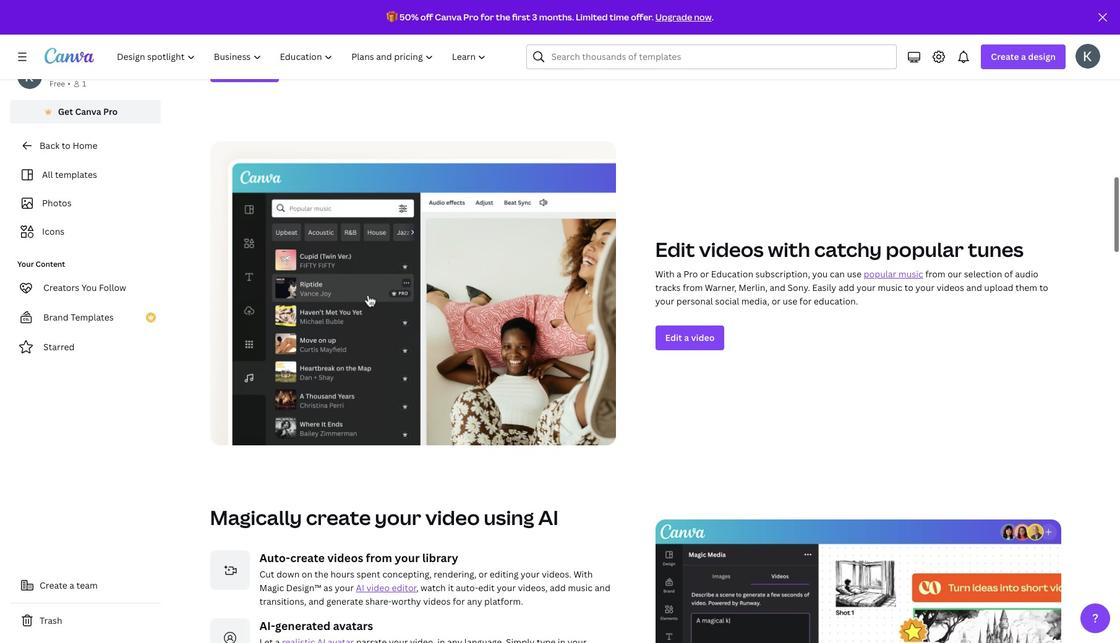 Task type: vqa. For each thing, say whether or not it's contained in the screenshot.
the Easily
yes



Task type: describe. For each thing, give the bounding box(es) containing it.
ai-generated avatars
[[259, 619, 373, 634]]

automatically
[[519, 11, 577, 23]]

months.
[[539, 11, 574, 23]]

templates
[[55, 169, 97, 181]]

icons
[[42, 226, 65, 238]]

cut down on the hours spent concepting, rendering, or editing your videos. with magic design™ as your
[[259, 569, 593, 594]]

it
[[448, 583, 454, 594]]

design™
[[286, 583, 321, 594]]

0 vertical spatial use
[[847, 268, 862, 280]]

1 horizontal spatial from
[[683, 282, 703, 294]]

you
[[81, 282, 97, 294]]

catchy
[[814, 236, 882, 263]]

now
[[694, 11, 712, 23]]

share-
[[365, 596, 392, 608]]

icons link
[[17, 220, 153, 244]]

brand templates
[[43, 312, 114, 323]]

1 vertical spatial popular
[[864, 268, 897, 280]]

audio inside "(pro), voice-overs, and multiple audio tracks. wow with"
[[367, 11, 391, 23]]

2 horizontal spatial from
[[925, 268, 946, 280]]

all
[[42, 169, 53, 181]]

brand
[[43, 312, 69, 323]]

music inside , watch it auto-edit your videos, add music and transitions, and generate share-worthy videos for any platform.
[[568, 583, 593, 594]]

0 vertical spatial with
[[655, 268, 675, 280]]

video up share- at the left of page
[[367, 583, 390, 594]]

1 horizontal spatial canva
[[435, 11, 462, 23]]

social
[[715, 296, 739, 307]]

cut
[[259, 569, 274, 581]]

on
[[302, 569, 312, 581]]

get canva pro button
[[10, 100, 161, 124]]

0 vertical spatial music
[[899, 268, 923, 280]]

upgrade
[[655, 11, 692, 23]]

editor
[[392, 583, 416, 594]]

the inside the cut down on the hours spent concepting, rendering, or editing your videos. with magic design™ as your
[[315, 569, 328, 581]]

sync
[[486, 11, 506, 23]]

spent
[[357, 569, 380, 581]]

limited
[[576, 11, 608, 23]]

concepting,
[[382, 569, 432, 581]]

with a pro or education subscription, you can use popular music
[[655, 268, 923, 280]]

overs,
[[285, 11, 310, 23]]

0 horizontal spatial edit a video link
[[210, 58, 279, 82]]

create for create a team
[[40, 580, 67, 592]]

generate
[[326, 596, 363, 608]]

videos up education
[[699, 236, 764, 263]]

any inside , watch it auto-edit your videos, add music and transitions, and generate share-worthy videos for any platform.
[[467, 596, 482, 608]]

create for magically
[[306, 505, 371, 531]]

0 vertical spatial for
[[481, 11, 494, 23]]

upload
[[984, 282, 1013, 294]]

ai video editor
[[356, 583, 416, 594]]

generated
[[275, 619, 330, 634]]

edit
[[478, 583, 495, 594]]

use inside from our selection of audio tracks from warner, merlin, and sony. easily add your music to your videos and upload them to your personal social media, or use for education.
[[783, 296, 797, 307]]

sync
[[579, 11, 598, 23]]

edit for rightmost edit a video link
[[665, 332, 682, 344]]

tracks.
[[393, 11, 420, 23]]

education.
[[814, 296, 858, 307]]

easily
[[812, 282, 836, 294]]

or inside from our selection of audio tracks from warner, merlin, and sony. easily add your music to your videos and upload them to your personal social media, or use for education.
[[772, 296, 781, 307]]

to automatically sync your video to any tune.
[[259, 11, 598, 36]]

add inside from our selection of audio tracks from warner, merlin, and sony. easily add your music to your videos and upload them to your personal social media, or use for education.
[[839, 282, 855, 294]]

50%
[[400, 11, 419, 23]]

1 horizontal spatial edit a video link
[[655, 326, 725, 351]]

.
[[712, 11, 714, 23]]

magic
[[259, 583, 284, 594]]

using
[[484, 505, 534, 531]]

create a team
[[40, 580, 98, 592]]

ai video editor link
[[356, 583, 416, 594]]

back to home link
[[10, 134, 161, 158]]

templates
[[71, 312, 114, 323]]

warner,
[[705, 282, 737, 294]]

transitions,
[[259, 596, 306, 608]]

magically create your video using ai
[[210, 505, 559, 531]]

platform.
[[484, 596, 523, 608]]

videos up hours
[[327, 551, 363, 566]]

your
[[17, 259, 34, 270]]

pro for with a pro or education subscription, you can use popular music
[[684, 268, 698, 280]]

all templates link
[[17, 163, 153, 187]]

beat sync
[[465, 11, 506, 23]]

trash
[[40, 615, 62, 627]]

🎁 50% off canva pro for the first 3 months. limited time offer. upgrade now .
[[387, 11, 714, 23]]

home
[[73, 140, 97, 152]]

brand templates link
[[10, 306, 161, 330]]

videos,
[[518, 583, 548, 594]]

videos inside from our selection of audio tracks from warner, merlin, and sony. easily add your music to your videos and upload them to your personal social media, or use for education.
[[937, 282, 964, 294]]

to right them
[[1040, 282, 1048, 294]]

any inside to automatically sync your video to any tune.
[[317, 25, 332, 36]]

watch
[[421, 583, 446, 594]]

off
[[420, 11, 433, 23]]

, watch it auto-edit your videos, add music and transitions, and generate share-worthy videos for any platform.
[[259, 583, 610, 608]]

team
[[76, 580, 98, 592]]

a for left edit a video link
[[239, 64, 244, 75]]

follow
[[99, 282, 126, 294]]

magically
[[210, 505, 302, 531]]

and inside "(pro), voice-overs, and multiple audio tracks. wow with"
[[312, 11, 328, 23]]

sony.
[[788, 282, 810, 294]]

video up library
[[425, 505, 480, 531]]

trash link
[[10, 609, 161, 634]]

auto-create videos from your library image
[[210, 551, 250, 591]]

to down popular music "link"
[[905, 282, 914, 294]]

auto-create videos from your library
[[259, 551, 458, 566]]

get
[[58, 106, 73, 118]]

(pro),
[[591, 0, 613, 9]]

🎁
[[387, 11, 398, 23]]

0 horizontal spatial from
[[366, 551, 392, 566]]

or inside the cut down on the hours spent concepting, rendering, or editing your videos. with magic design™ as your
[[479, 569, 488, 581]]

Search search field
[[551, 45, 889, 69]]

videos inside , watch it auto-edit your videos, add music and transitions, and generate share-worthy videos for any platform.
[[423, 596, 451, 608]]

hours
[[331, 569, 355, 581]]

them
[[1016, 282, 1037, 294]]

upgrade now button
[[655, 11, 712, 23]]

creators you follow
[[43, 282, 126, 294]]

videos.
[[542, 569, 572, 581]]

personal
[[677, 296, 713, 307]]



Task type: locate. For each thing, give the bounding box(es) containing it.
1 horizontal spatial edit a video
[[665, 332, 715, 344]]

music down the "videos."
[[568, 583, 593, 594]]

1 vertical spatial ai
[[356, 583, 364, 594]]

0 horizontal spatial create
[[40, 580, 67, 592]]

1 vertical spatial for
[[800, 296, 812, 307]]

can
[[830, 268, 845, 280]]

music down popular music "link"
[[878, 282, 903, 294]]

a
[[1021, 51, 1026, 62], [239, 64, 244, 75], [677, 268, 682, 280], [684, 332, 689, 344], [69, 580, 74, 592]]

create a design
[[991, 51, 1056, 62]]

•
[[68, 79, 70, 89]]

from up personal
[[683, 282, 703, 294]]

with
[[655, 268, 675, 280], [574, 569, 593, 581]]

0 horizontal spatial any
[[317, 25, 332, 36]]

0 vertical spatial from
[[925, 268, 946, 280]]

0 horizontal spatial add
[[550, 583, 566, 594]]

audio left tracks.
[[367, 11, 391, 23]]

create inside button
[[40, 580, 67, 592]]

ai right using
[[538, 505, 559, 531]]

or right media,
[[772, 296, 781, 307]]

for inside from our selection of audio tracks from warner, merlin, and sony. easily add your music to your videos and upload them to your personal social media, or use for education.
[[800, 296, 812, 307]]

2 vertical spatial music
[[568, 583, 593, 594]]

time
[[610, 11, 629, 23]]

1 horizontal spatial with
[[768, 236, 810, 263]]

create inside "dropdown button"
[[991, 51, 1019, 62]]

1 vertical spatial any
[[467, 596, 482, 608]]

0 vertical spatial create
[[306, 505, 371, 531]]

create left team
[[40, 580, 67, 592]]

0 vertical spatial audio
[[367, 11, 391, 23]]

1 vertical spatial or
[[772, 296, 781, 307]]

all templates
[[42, 169, 97, 181]]

from up spent
[[366, 551, 392, 566]]

with up with a pro or education subscription, you can use popular music
[[768, 236, 810, 263]]

videos down our
[[937, 282, 964, 294]]

1 horizontal spatial for
[[481, 11, 494, 23]]

edit a video for rightmost edit a video link
[[665, 332, 715, 344]]

create
[[991, 51, 1019, 62], [40, 580, 67, 592]]

music inside from our selection of audio tracks from warner, merlin, and sony. easily add your music to your videos and upload them to your personal social media, or use for education.
[[878, 282, 903, 294]]

2 vertical spatial from
[[366, 551, 392, 566]]

rendering,
[[434, 569, 477, 581]]

2 vertical spatial or
[[479, 569, 488, 581]]

0 vertical spatial with
[[444, 11, 463, 23]]

for left the first
[[481, 11, 494, 23]]

popular music link
[[864, 268, 923, 280]]

create for auto-
[[290, 551, 325, 566]]

1 vertical spatial edit a video
[[665, 332, 715, 344]]

any
[[317, 25, 332, 36], [467, 596, 482, 608]]

popular up our
[[886, 236, 964, 263]]

0 horizontal spatial the
[[315, 569, 328, 581]]

videos
[[699, 236, 764, 263], [937, 282, 964, 294], [327, 551, 363, 566], [423, 596, 451, 608]]

0 vertical spatial popular
[[886, 236, 964, 263]]

photos
[[42, 197, 72, 209]]

merlin,
[[739, 282, 768, 294]]

1 horizontal spatial any
[[467, 596, 482, 608]]

0 vertical spatial add
[[839, 282, 855, 294]]

popular
[[886, 236, 964, 263], [864, 268, 897, 280]]

a for rightmost edit a video link
[[684, 332, 689, 344]]

edit a video down personal
[[665, 332, 715, 344]]

create
[[306, 505, 371, 531], [290, 551, 325, 566]]

you
[[812, 268, 828, 280]]

creators
[[43, 282, 79, 294]]

tracks
[[655, 282, 681, 294]]

pro left sync
[[464, 11, 479, 23]]

canva right get
[[75, 106, 101, 118]]

photos link
[[17, 192, 153, 215]]

for down it
[[453, 596, 465, 608]]

personal
[[49, 65, 86, 77]]

create for create a design
[[991, 51, 1019, 62]]

audio up them
[[1015, 268, 1039, 280]]

or up edit
[[479, 569, 488, 581]]

1 vertical spatial add
[[550, 583, 566, 594]]

to
[[508, 11, 517, 23], [306, 25, 315, 36], [62, 140, 70, 152], [905, 282, 914, 294], [1040, 282, 1048, 294]]

1 vertical spatial edit
[[655, 236, 695, 263]]

edit a video link down personal
[[655, 326, 725, 351]]

worthy
[[392, 596, 421, 608]]

popular music on canva video editor image
[[210, 142, 616, 446]]

1 vertical spatial audio
[[1015, 268, 1039, 280]]

0 horizontal spatial audio
[[367, 11, 391, 23]]

edit
[[220, 64, 237, 75], [655, 236, 695, 263], [665, 332, 682, 344]]

kendall parks image
[[1076, 44, 1100, 69]]

2 vertical spatial edit
[[665, 332, 682, 344]]

1 vertical spatial from
[[683, 282, 703, 294]]

ai-generated avatars image
[[210, 619, 250, 644]]

pro up back to home link
[[103, 106, 118, 118]]

1 vertical spatial music
[[878, 282, 903, 294]]

1 vertical spatial create
[[290, 551, 325, 566]]

ai
[[538, 505, 559, 531], [356, 583, 364, 594]]

free •
[[49, 79, 70, 89]]

1 vertical spatial pro
[[103, 106, 118, 118]]

0 vertical spatial canva
[[435, 11, 462, 23]]

edit for left edit a video link
[[220, 64, 237, 75]]

video inside to automatically sync your video to any tune.
[[281, 25, 304, 36]]

ai down spent
[[356, 583, 364, 594]]

subscription,
[[756, 268, 810, 280]]

a inside button
[[69, 580, 74, 592]]

1 horizontal spatial create
[[991, 51, 1019, 62]]

pro for get canva pro
[[103, 106, 118, 118]]

0 horizontal spatial or
[[479, 569, 488, 581]]

edit a video
[[220, 64, 269, 75], [665, 332, 715, 344]]

0 vertical spatial create
[[991, 51, 1019, 62]]

1 horizontal spatial pro
[[464, 11, 479, 23]]

down
[[277, 569, 300, 581]]

with inside the cut down on the hours spent concepting, rendering, or editing your videos. with magic design™ as your
[[574, 569, 593, 581]]

0 horizontal spatial ai
[[356, 583, 364, 594]]

from our selection of audio tracks from warner, merlin, and sony. easily add your music to your videos and upload them to your personal social media, or use for education.
[[655, 268, 1048, 307]]

1 horizontal spatial with
[[655, 268, 675, 280]]

with up tracks
[[655, 268, 675, 280]]

0 vertical spatial edit
[[220, 64, 237, 75]]

multiple
[[330, 11, 365, 23]]

0 vertical spatial edit a video link
[[210, 58, 279, 82]]

1 vertical spatial create
[[40, 580, 67, 592]]

create up 'on'
[[290, 551, 325, 566]]

1 vertical spatial with
[[768, 236, 810, 263]]

video down the 'voice-'
[[246, 64, 269, 75]]

None search field
[[527, 45, 897, 69]]

pro inside button
[[103, 106, 118, 118]]

top level navigation element
[[109, 45, 497, 69]]

popular down catchy at the top right of the page
[[864, 268, 897, 280]]

0 vertical spatial the
[[496, 11, 510, 23]]

tune.
[[334, 25, 355, 36]]

create up auto-create videos from your library
[[306, 505, 371, 531]]

1 horizontal spatial ai
[[538, 505, 559, 531]]

voice-
[[259, 11, 285, 23]]

create a design button
[[981, 45, 1066, 69]]

0 vertical spatial pro
[[464, 11, 479, 23]]

canva right off
[[435, 11, 462, 23]]

education
[[711, 268, 753, 280]]

1 vertical spatial canva
[[75, 106, 101, 118]]

0 horizontal spatial pro
[[103, 106, 118, 118]]

beat sync link
[[465, 11, 506, 23]]

ai-
[[259, 619, 275, 634]]

1 horizontal spatial use
[[847, 268, 862, 280]]

(pro), voice-overs, and multiple audio tracks. wow with
[[259, 0, 613, 23]]

0 horizontal spatial edit a video
[[220, 64, 269, 75]]

canva
[[435, 11, 462, 23], [75, 106, 101, 118]]

1 horizontal spatial audio
[[1015, 268, 1039, 280]]

media,
[[741, 296, 770, 307]]

0 horizontal spatial with
[[444, 11, 463, 23]]

videos down watch
[[423, 596, 451, 608]]

,
[[416, 583, 419, 594]]

selection
[[964, 268, 1002, 280]]

1 horizontal spatial the
[[496, 11, 510, 23]]

auto-
[[456, 583, 478, 594]]

music left our
[[899, 268, 923, 280]]

from left our
[[925, 268, 946, 280]]

design
[[1028, 51, 1056, 62]]

your inside , watch it auto-edit your videos, add music and transitions, and generate share-worthy videos for any platform.
[[497, 583, 516, 594]]

2 horizontal spatial or
[[772, 296, 781, 307]]

with right the "videos."
[[574, 569, 593, 581]]

2 vertical spatial for
[[453, 596, 465, 608]]

edit a video link
[[210, 58, 279, 82], [655, 326, 725, 351]]

beat
[[465, 11, 484, 23]]

1 vertical spatial edit a video link
[[655, 326, 725, 351]]

0 vertical spatial edit a video
[[220, 64, 269, 75]]

starred
[[43, 341, 75, 353]]

canva inside button
[[75, 106, 101, 118]]

with inside "(pro), voice-overs, and multiple audio tracks. wow with"
[[444, 11, 463, 23]]

1 vertical spatial with
[[574, 569, 593, 581]]

add down the "videos."
[[550, 583, 566, 594]]

to down overs, on the top left of page
[[306, 25, 315, 36]]

audio inside from our selection of audio tracks from warner, merlin, and sony. easily add your music to your videos and upload them to your personal social media, or use for education.
[[1015, 268, 1039, 280]]

use right can
[[847, 268, 862, 280]]

or up warner,
[[700, 268, 709, 280]]

with left beat
[[444, 11, 463, 23]]

edit a video for left edit a video link
[[220, 64, 269, 75]]

auto-
[[259, 551, 290, 566]]

video down overs, on the top left of page
[[281, 25, 304, 36]]

back
[[40, 140, 60, 152]]

to right back
[[62, 140, 70, 152]]

back to home
[[40, 140, 97, 152]]

add down can
[[839, 282, 855, 294]]

pro up personal
[[684, 268, 698, 280]]

for inside , watch it auto-edit your videos, add music and transitions, and generate share-worthy videos for any platform.
[[453, 596, 465, 608]]

any down auto-
[[467, 596, 482, 608]]

a inside "dropdown button"
[[1021, 51, 1026, 62]]

2 horizontal spatial pro
[[684, 268, 698, 280]]

to right sync
[[508, 11, 517, 23]]

2 vertical spatial pro
[[684, 268, 698, 280]]

0 horizontal spatial canva
[[75, 106, 101, 118]]

from
[[925, 268, 946, 280], [683, 282, 703, 294], [366, 551, 392, 566]]

0 vertical spatial any
[[317, 25, 332, 36]]

video
[[281, 25, 304, 36], [246, 64, 269, 75], [691, 332, 715, 344], [425, 505, 480, 531], [367, 583, 390, 594]]

of
[[1004, 268, 1013, 280]]

0 horizontal spatial for
[[453, 596, 465, 608]]

0 vertical spatial ai
[[538, 505, 559, 531]]

0 horizontal spatial use
[[783, 296, 797, 307]]

use down sony.
[[783, 296, 797, 307]]

offer.
[[631, 11, 654, 23]]

for down sony.
[[800, 296, 812, 307]]

your inside to automatically sync your video to any tune.
[[259, 25, 279, 36]]

editing
[[490, 569, 519, 581]]

a for create a design "dropdown button"
[[1021, 51, 1026, 62]]

1 horizontal spatial or
[[700, 268, 709, 280]]

video down personal
[[691, 332, 715, 344]]

the right 'on'
[[315, 569, 328, 581]]

add inside , watch it auto-edit your videos, add music and transitions, and generate share-worthy videos for any platform.
[[550, 583, 566, 594]]

our
[[948, 268, 962, 280]]

starred link
[[10, 335, 161, 360]]

1 vertical spatial use
[[783, 296, 797, 307]]

or
[[700, 268, 709, 280], [772, 296, 781, 307], [479, 569, 488, 581]]

create a team button
[[10, 574, 161, 599]]

create left 'design'
[[991, 51, 1019, 62]]

2 horizontal spatial for
[[800, 296, 812, 307]]

tunes
[[968, 236, 1024, 263]]

edit a video down the 'voice-'
[[220, 64, 269, 75]]

library
[[422, 551, 458, 566]]

0 horizontal spatial with
[[574, 569, 593, 581]]

as
[[324, 583, 333, 594]]

0 vertical spatial or
[[700, 268, 709, 280]]

any left tune.
[[317, 25, 332, 36]]

the left the first
[[496, 11, 510, 23]]

1 horizontal spatial add
[[839, 282, 855, 294]]

avatars
[[333, 619, 373, 634]]

music
[[899, 268, 923, 280], [878, 282, 903, 294], [568, 583, 593, 594]]

wow
[[422, 11, 442, 23]]

use
[[847, 268, 862, 280], [783, 296, 797, 307]]

edit a video link down the 'voice-'
[[210, 58, 279, 82]]

1 vertical spatial the
[[315, 569, 328, 581]]



